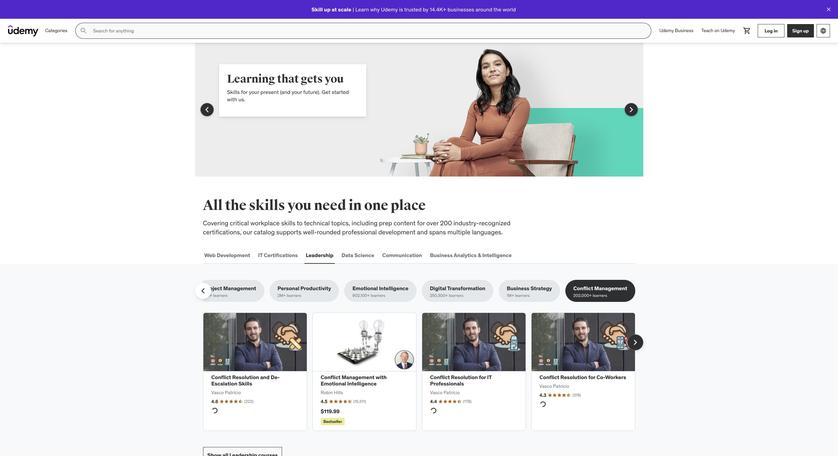 Task type: describe. For each thing, give the bounding box(es) containing it.
science
[[355, 252, 374, 259]]

topics,
[[331, 219, 350, 227]]

emotional inside conflict management with emotional intelligence
[[321, 381, 346, 387]]

present
[[261, 89, 279, 95]]

why
[[370, 6, 380, 13]]

sign
[[793, 28, 803, 34]]

escalation
[[211, 381, 237, 387]]

productivity
[[301, 285, 331, 292]]

log
[[765, 28, 773, 34]]

industry-
[[454, 219, 479, 227]]

business analytics & intelligence button
[[429, 247, 513, 263]]

conflict for conflict resolution and de- escalation skills
[[211, 374, 231, 381]]

skills inside "covering critical workplace skills to technical topics, including prep content for over 200 industry-recognized certifications, our catalog supports well-rounded professional development and spans multiple languages."
[[281, 219, 296, 227]]

business for business strategy 1m+ learners
[[507, 285, 530, 292]]

analytics
[[454, 252, 477, 259]]

log in
[[765, 28, 778, 34]]

up for sign
[[804, 28, 809, 34]]

for inside "covering critical workplace skills to technical topics, including prep content for over 200 industry-recognized certifications, our catalog supports well-rounded professional development and spans multiple languages."
[[417, 219, 425, 227]]

resolution for escalation
[[232, 374, 259, 381]]

skill
[[312, 6, 323, 13]]

0 horizontal spatial the
[[225, 197, 247, 214]]

critical
[[230, 219, 249, 227]]

200
[[440, 219, 452, 227]]

and inside conflict resolution and de- escalation skills
[[260, 374, 270, 381]]

with inside learning that gets you skills for your present (and your future). get started with us.
[[227, 96, 237, 103]]

languages.
[[472, 228, 503, 236]]

1m+
[[507, 293, 514, 298]]

communication button
[[381, 247, 424, 263]]

1 vertical spatial in
[[349, 197, 362, 214]]

scale
[[338, 6, 352, 13]]

udemy business link
[[656, 23, 698, 39]]

started
[[332, 89, 349, 95]]

web development button
[[203, 247, 252, 263]]

strategy
[[531, 285, 552, 292]]

need
[[314, 197, 346, 214]]

world
[[503, 6, 516, 13]]

conflict for conflict management 202,000+ learners
[[574, 285, 593, 292]]

conflict management with emotional intelligence link
[[321, 374, 387, 387]]

14.4k+
[[430, 6, 447, 13]]

gets
[[301, 72, 323, 86]]

with inside conflict management with emotional intelligence
[[376, 374, 387, 381]]

conflict for conflict resolution for co-workers
[[540, 374, 560, 381]]

teach on udemy link
[[698, 23, 739, 39]]

1 your from the left
[[249, 89, 259, 95]]

1 horizontal spatial udemy
[[660, 28, 674, 34]]

2 horizontal spatial udemy
[[721, 28, 735, 34]]

trusted
[[404, 6, 422, 13]]

certifications,
[[203, 228, 242, 236]]

professionals
[[430, 381, 464, 387]]

learners for business
[[515, 293, 530, 298]]

web
[[204, 252, 216, 259]]

learning
[[227, 72, 275, 86]]

to
[[297, 219, 303, 227]]

(and
[[280, 89, 291, 95]]

learners for emotional
[[371, 293, 385, 298]]

teach
[[702, 28, 714, 34]]

catalog
[[254, 228, 275, 236]]

0 vertical spatial skills
[[249, 197, 285, 214]]

data science button
[[340, 247, 376, 263]]

carousel element containing conflict resolution and de- escalation skills
[[203, 313, 644, 432]]

2 your from the left
[[292, 89, 302, 95]]

content
[[394, 219, 416, 227]]

rounded
[[317, 228, 341, 236]]

supports
[[276, 228, 302, 236]]

covering critical workplace skills to technical topics, including prep content for over 200 industry-recognized certifications, our catalog supports well-rounded professional development and spans multiple languages.
[[203, 219, 511, 236]]

udemy image
[[8, 25, 38, 36]]

learners for personal
[[287, 293, 301, 298]]

for inside conflict resolution for it professionals
[[479, 374, 486, 381]]

learn
[[356, 6, 369, 13]]

skill up at scale | learn why udemy is trusted by 14.4k+ businesses around the world
[[312, 6, 516, 13]]

shopping cart with 0 items image
[[743, 27, 751, 35]]

web development
[[204, 252, 250, 259]]

submit search image
[[80, 27, 88, 35]]

you for gets
[[325, 72, 344, 86]]

conflict resolution for co-workers
[[540, 374, 626, 381]]

and inside "covering critical workplace skills to technical topics, including prep content for over 200 industry-recognized certifications, our catalog supports well-rounded professional development and spans multiple languages."
[[417, 228, 428, 236]]

udemy business
[[660, 28, 694, 34]]

conflict for conflict resolution for it professionals
[[430, 374, 450, 381]]

skills inside learning that gets you skills for your present (and your future). get started with us.
[[227, 89, 240, 95]]

future).
[[303, 89, 321, 95]]

over
[[427, 219, 439, 227]]

management for project management
[[223, 285, 256, 292]]

conflict resolution for it professionals
[[430, 374, 492, 387]]

including
[[352, 219, 378, 227]]

learning that gets you skills for your present (and your future). get started with us.
[[227, 72, 349, 103]]

around
[[476, 6, 493, 13]]

by
[[423, 6, 429, 13]]

well-
[[303, 228, 317, 236]]

development
[[379, 228, 416, 236]]

us.
[[239, 96, 245, 103]]

spans
[[429, 228, 446, 236]]

leadership
[[306, 252, 334, 259]]

at
[[332, 6, 337, 13]]

1 horizontal spatial the
[[494, 6, 502, 13]]

project
[[204, 285, 222, 292]]

co-
[[597, 374, 606, 381]]

prep
[[379, 219, 392, 227]]

902,100+
[[353, 293, 370, 298]]

topic filters element
[[195, 280, 636, 302]]

it certifications
[[258, 252, 298, 259]]

data
[[342, 252, 353, 259]]

get
[[322, 89, 331, 95]]

digital transformation 250,300+ learners
[[430, 285, 486, 298]]

covering
[[203, 219, 228, 227]]

businesses
[[448, 6, 475, 13]]



Task type: locate. For each thing, give the bounding box(es) containing it.
2 horizontal spatial resolution
[[561, 374, 588, 381]]

0 vertical spatial it
[[258, 252, 263, 259]]

close image
[[826, 6, 832, 13]]

1 vertical spatial with
[[376, 374, 387, 381]]

choose a language image
[[820, 27, 827, 34]]

you inside learning that gets you skills for your present (and your future). get started with us.
[[325, 72, 344, 86]]

conflict resolution for co-workers link
[[540, 374, 626, 381]]

and down over
[[417, 228, 428, 236]]

conflict inside 'conflict management 202,000+ learners'
[[574, 285, 593, 292]]

emotional intelligence 902,100+ learners
[[353, 285, 409, 298]]

multiple
[[448, 228, 471, 236]]

1 horizontal spatial intelligence
[[379, 285, 409, 292]]

skills inside conflict resolution and de- escalation skills
[[239, 381, 252, 387]]

1 vertical spatial skills
[[281, 219, 296, 227]]

conflict inside conflict resolution and de- escalation skills
[[211, 374, 231, 381]]

learners
[[213, 293, 228, 298], [287, 293, 301, 298], [371, 293, 385, 298], [449, 293, 464, 298], [515, 293, 530, 298], [593, 293, 608, 298]]

in
[[774, 28, 778, 34], [349, 197, 362, 214]]

conflict for conflict management with emotional intelligence
[[321, 374, 341, 381]]

0 vertical spatial up
[[324, 6, 331, 13]]

2 vertical spatial intelligence
[[347, 381, 377, 387]]

business up '1m+'
[[507, 285, 530, 292]]

next image
[[626, 104, 637, 115]]

up left at
[[324, 6, 331, 13]]

1 vertical spatial you
[[288, 197, 312, 214]]

0 horizontal spatial udemy
[[381, 6, 398, 13]]

it inside conflict resolution for it professionals
[[487, 374, 492, 381]]

conflict
[[574, 285, 593, 292], [211, 374, 231, 381], [321, 374, 341, 381], [430, 374, 450, 381], [540, 374, 560, 381]]

0 horizontal spatial up
[[324, 6, 331, 13]]

with
[[227, 96, 237, 103], [376, 374, 387, 381]]

on
[[715, 28, 720, 34]]

certifications
[[264, 252, 298, 259]]

1 horizontal spatial business
[[507, 285, 530, 292]]

business inside business strategy 1m+ learners
[[507, 285, 530, 292]]

learners for project
[[213, 293, 228, 298]]

up
[[324, 6, 331, 13], [804, 28, 809, 34]]

emotional
[[353, 285, 378, 292], [321, 381, 346, 387]]

de-
[[271, 374, 280, 381]]

place
[[391, 197, 426, 214]]

1 horizontal spatial your
[[292, 89, 302, 95]]

teach on udemy
[[702, 28, 735, 34]]

0 vertical spatial the
[[494, 6, 502, 13]]

intelligence inside emotional intelligence 902,100+ learners
[[379, 285, 409, 292]]

0 horizontal spatial and
[[260, 374, 270, 381]]

log in link
[[758, 24, 785, 37]]

next image
[[630, 337, 641, 348]]

1 horizontal spatial you
[[325, 72, 344, 86]]

recognized
[[479, 219, 511, 227]]

business left teach
[[675, 28, 694, 34]]

the
[[494, 6, 502, 13], [225, 197, 247, 214]]

our
[[243, 228, 252, 236]]

0 vertical spatial with
[[227, 96, 237, 103]]

1 vertical spatial it
[[487, 374, 492, 381]]

0 vertical spatial and
[[417, 228, 428, 236]]

categories
[[45, 28, 67, 34]]

business
[[675, 28, 694, 34], [430, 252, 453, 259], [507, 285, 530, 292]]

you up started
[[325, 72, 344, 86]]

and left de-
[[260, 374, 270, 381]]

learners right '1m+'
[[515, 293, 530, 298]]

0 vertical spatial skills
[[227, 89, 240, 95]]

business down spans
[[430, 252, 453, 259]]

0 vertical spatial emotional
[[353, 285, 378, 292]]

previous image
[[202, 104, 212, 115]]

skills
[[227, 89, 240, 95], [239, 381, 252, 387]]

0 horizontal spatial in
[[349, 197, 362, 214]]

1 horizontal spatial emotional
[[353, 285, 378, 292]]

conflict inside conflict management with emotional intelligence
[[321, 374, 341, 381]]

business inside button
[[430, 252, 453, 259]]

1 vertical spatial up
[[804, 28, 809, 34]]

learners right 202,000+
[[593, 293, 608, 298]]

learners inside project management 3m+ learners
[[213, 293, 228, 298]]

development
[[217, 252, 250, 259]]

1 vertical spatial intelligence
[[379, 285, 409, 292]]

5 learners from the left
[[515, 293, 530, 298]]

categories button
[[41, 23, 71, 39]]

workers
[[606, 374, 626, 381]]

0 horizontal spatial resolution
[[232, 374, 259, 381]]

0 vertical spatial you
[[325, 72, 344, 86]]

your down learning
[[249, 89, 259, 95]]

resolution
[[232, 374, 259, 381], [451, 374, 478, 381], [561, 374, 588, 381]]

is
[[399, 6, 403, 13]]

resolution inside conflict resolution and de- escalation skills
[[232, 374, 259, 381]]

1 horizontal spatial resolution
[[451, 374, 478, 381]]

all
[[203, 197, 223, 214]]

one
[[364, 197, 388, 214]]

2 resolution from the left
[[451, 374, 478, 381]]

250,300+
[[430, 293, 448, 298]]

0 horizontal spatial emotional
[[321, 381, 346, 387]]

management inside 'conflict management 202,000+ learners'
[[595, 285, 628, 292]]

the up critical
[[225, 197, 247, 214]]

resolution for professionals
[[451, 374, 478, 381]]

transformation
[[447, 285, 486, 292]]

2 horizontal spatial management
[[595, 285, 628, 292]]

3 resolution from the left
[[561, 374, 588, 381]]

1 vertical spatial emotional
[[321, 381, 346, 387]]

data science
[[342, 252, 374, 259]]

learners inside 'conflict management 202,000+ learners'
[[593, 293, 608, 298]]

business for business analytics & intelligence
[[430, 252, 453, 259]]

project management 3m+ learners
[[204, 285, 256, 298]]

the left world
[[494, 6, 502, 13]]

learners inside digital transformation 250,300+ learners
[[449, 293, 464, 298]]

1 resolution from the left
[[232, 374, 259, 381]]

skills up "workplace"
[[249, 197, 285, 214]]

resolution inside conflict resolution for it professionals
[[451, 374, 478, 381]]

skills up us. at the left of the page
[[227, 89, 240, 95]]

|
[[353, 6, 354, 13]]

digital
[[430, 285, 447, 292]]

personal productivity 2m+ learners
[[278, 285, 331, 298]]

previous image
[[198, 286, 208, 297]]

conflict inside conflict resolution for it professionals
[[430, 374, 450, 381]]

your
[[249, 89, 259, 95], [292, 89, 302, 95]]

your right (and
[[292, 89, 302, 95]]

sign up
[[793, 28, 809, 34]]

it certifications button
[[257, 247, 299, 263]]

carousel element
[[195, 43, 644, 177], [203, 313, 644, 432]]

all the skills you need in one place
[[203, 197, 426, 214]]

learners down project
[[213, 293, 228, 298]]

0 horizontal spatial your
[[249, 89, 259, 95]]

2m+
[[278, 293, 286, 298]]

2 horizontal spatial business
[[675, 28, 694, 34]]

1 horizontal spatial in
[[774, 28, 778, 34]]

1 horizontal spatial and
[[417, 228, 428, 236]]

0 vertical spatial business
[[675, 28, 694, 34]]

2 horizontal spatial intelligence
[[482, 252, 512, 259]]

learners inside business strategy 1m+ learners
[[515, 293, 530, 298]]

1 horizontal spatial with
[[376, 374, 387, 381]]

conflict resolution and de- escalation skills
[[211, 374, 280, 387]]

it inside it certifications button
[[258, 252, 263, 259]]

leadership button
[[305, 247, 335, 263]]

learners inside emotional intelligence 902,100+ learners
[[371, 293, 385, 298]]

resolution for workers
[[561, 374, 588, 381]]

0 horizontal spatial management
[[223, 285, 256, 292]]

conflict management 202,000+ learners
[[574, 285, 628, 298]]

business strategy 1m+ learners
[[507, 285, 552, 298]]

in right log at the top right of the page
[[774, 28, 778, 34]]

learners down personal
[[287, 293, 301, 298]]

you for skills
[[288, 197, 312, 214]]

0 horizontal spatial with
[[227, 96, 237, 103]]

2 vertical spatial business
[[507, 285, 530, 292]]

0 horizontal spatial you
[[288, 197, 312, 214]]

0 vertical spatial carousel element
[[195, 43, 644, 177]]

0 vertical spatial in
[[774, 28, 778, 34]]

learners for conflict
[[593, 293, 608, 298]]

Search for anything text field
[[92, 25, 643, 36]]

for inside learning that gets you skills for your present (and your future). get started with us.
[[241, 89, 248, 95]]

learners down transformation
[[449, 293, 464, 298]]

intelligence inside conflict management with emotional intelligence
[[347, 381, 377, 387]]

business inside "link"
[[675, 28, 694, 34]]

it
[[258, 252, 263, 259], [487, 374, 492, 381]]

for
[[241, 89, 248, 95], [417, 219, 425, 227], [479, 374, 486, 381], [589, 374, 596, 381]]

1 vertical spatial and
[[260, 374, 270, 381]]

learners inside personal productivity 2m+ learners
[[287, 293, 301, 298]]

202,000+
[[574, 293, 592, 298]]

you
[[325, 72, 344, 86], [288, 197, 312, 214]]

professional
[[342, 228, 377, 236]]

management
[[223, 285, 256, 292], [595, 285, 628, 292], [342, 374, 375, 381]]

management inside project management 3m+ learners
[[223, 285, 256, 292]]

conflict resolution for it professionals link
[[430, 374, 492, 387]]

communication
[[382, 252, 422, 259]]

4 learners from the left
[[449, 293, 464, 298]]

management inside conflict management with emotional intelligence
[[342, 374, 375, 381]]

skills up "supports"
[[281, 219, 296, 227]]

1 vertical spatial business
[[430, 252, 453, 259]]

intelligence inside button
[[482, 252, 512, 259]]

1 vertical spatial skills
[[239, 381, 252, 387]]

management for conflict management
[[595, 285, 628, 292]]

1 vertical spatial carousel element
[[203, 313, 644, 432]]

carousel element containing learning that gets you
[[195, 43, 644, 177]]

emotional inside emotional intelligence 902,100+ learners
[[353, 285, 378, 292]]

2 learners from the left
[[287, 293, 301, 298]]

udemy
[[381, 6, 398, 13], [660, 28, 674, 34], [721, 28, 735, 34]]

0 horizontal spatial intelligence
[[347, 381, 377, 387]]

business analytics & intelligence
[[430, 252, 512, 259]]

conflict resolution and de- escalation skills link
[[211, 374, 280, 387]]

sign up link
[[788, 24, 814, 37]]

0 vertical spatial intelligence
[[482, 252, 512, 259]]

up for skill
[[324, 6, 331, 13]]

in up including
[[349, 197, 362, 214]]

conflict management with emotional intelligence
[[321, 374, 387, 387]]

1 vertical spatial the
[[225, 197, 247, 214]]

0 horizontal spatial business
[[430, 252, 453, 259]]

technical
[[304, 219, 330, 227]]

1 horizontal spatial it
[[487, 374, 492, 381]]

workplace
[[251, 219, 280, 227]]

6 learners from the left
[[593, 293, 608, 298]]

1 learners from the left
[[213, 293, 228, 298]]

1 horizontal spatial up
[[804, 28, 809, 34]]

skills right escalation
[[239, 381, 252, 387]]

up right sign
[[804, 28, 809, 34]]

1 horizontal spatial management
[[342, 374, 375, 381]]

and
[[417, 228, 428, 236], [260, 374, 270, 381]]

that
[[277, 72, 299, 86]]

you up the to
[[288, 197, 312, 214]]

personal
[[278, 285, 300, 292]]

learners right 902,100+
[[371, 293, 385, 298]]

0 horizontal spatial it
[[258, 252, 263, 259]]

3 learners from the left
[[371, 293, 385, 298]]

learners for digital
[[449, 293, 464, 298]]



Task type: vqa. For each thing, say whether or not it's contained in the screenshot.
Bram
no



